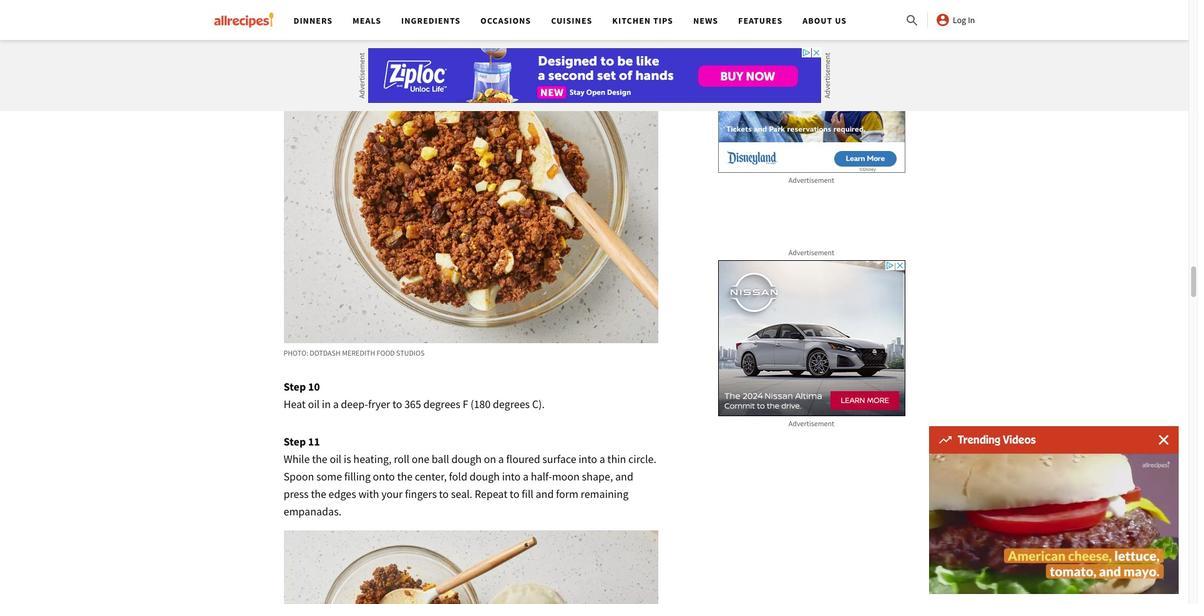 Task type: locate. For each thing, give the bounding box(es) containing it.
while
[[284, 452, 310, 467]]

the up empanadas.
[[311, 487, 327, 502]]

meals
[[353, 15, 382, 26]]

edges
[[329, 487, 356, 502]]

1 horizontal spatial to
[[439, 487, 449, 502]]

dough
[[452, 452, 482, 467], [470, 470, 500, 484]]

meals link
[[353, 15, 382, 26]]

press
[[284, 487, 309, 502]]

dinners
[[294, 15, 333, 26]]

some
[[317, 470, 342, 484]]

home image
[[214, 12, 274, 27]]

is
[[344, 452, 351, 467]]

1 degrees from the left
[[424, 397, 461, 412]]

cuisines link
[[551, 15, 593, 26]]

1 vertical spatial dough
[[470, 470, 500, 484]]

1 horizontal spatial degrees
[[493, 397, 530, 412]]

fingers
[[405, 487, 437, 502]]

thin
[[608, 452, 627, 467]]

stir
[[284, 36, 300, 51]]

oil inside while the oil is heating, roll one ball dough on a floured surface into a thin circle. spoon some filling onto the center, fold dough into a half-moon shape, and press the edges with your fingers to seal. repeat to fill and form remaining empanadas.
[[330, 452, 342, 467]]

degrees left 'f'
[[424, 397, 461, 412]]

oil left is
[[330, 452, 342, 467]]

oil
[[308, 397, 320, 412], [330, 452, 342, 467]]

to left seal.
[[439, 487, 449, 502]]

and
[[616, 470, 634, 484], [536, 487, 554, 502]]

a left thin
[[600, 452, 605, 467]]

about us link
[[803, 15, 847, 26]]

dough down on
[[470, 470, 500, 484]]

occasions
[[481, 15, 531, 26]]

kitchen
[[613, 15, 651, 26]]

kitchen tips
[[613, 15, 674, 26]]

ingredients link
[[402, 15, 461, 26]]

0 horizontal spatial oil
[[308, 397, 320, 412]]

and right fill
[[536, 487, 554, 502]]

navigation
[[284, 0, 905, 40]]

floured
[[507, 452, 541, 467]]

form
[[556, 487, 579, 502]]

degrees left c). at the bottom left
[[493, 397, 530, 412]]

to left 365
[[393, 397, 402, 412]]

dinners link
[[294, 15, 333, 26]]

oil left in
[[308, 397, 320, 412]]

half-
[[531, 470, 552, 484]]

the up some
[[312, 452, 328, 467]]

log in
[[953, 14, 976, 26]]

dotdash meredith food studios
[[310, 349, 425, 358]]

cooked
[[328, 36, 362, 51]]

0 vertical spatial oil
[[308, 397, 320, 412]]

dough balls rolled into a thin circle, with filling spooned onto the center and dough folded in half, pressing edges to seal. image
[[284, 531, 658, 604]]

dough up fold
[[452, 452, 482, 467]]

0 horizontal spatial into
[[388, 36, 406, 51]]

the down roll
[[397, 470, 413, 484]]

about us
[[803, 15, 847, 26]]

a
[[333, 397, 339, 412], [499, 452, 504, 467], [600, 452, 605, 467], [523, 470, 529, 484]]

and down thin
[[616, 470, 634, 484]]

your
[[382, 487, 403, 502]]

0 vertical spatial and
[[616, 470, 634, 484]]

shape,
[[582, 470, 613, 484]]

studios
[[397, 349, 425, 358]]

2 horizontal spatial into
[[579, 452, 598, 467]]

into down floured
[[502, 470, 521, 484]]

ball
[[432, 452, 449, 467]]

into right eggs
[[388, 36, 406, 51]]

0 vertical spatial into
[[388, 36, 406, 51]]

2 vertical spatial into
[[502, 470, 521, 484]]

fill
[[522, 487, 534, 502]]

while the oil is heating, roll one ball dough on a floured surface into a thin circle. spoon some filling onto the center, fold dough into a half-moon shape, and press the edges with your fingers to seal. repeat to fill and form remaining empanadas.
[[284, 452, 657, 519]]

repeat
[[475, 487, 508, 502]]

kitchen tips link
[[613, 15, 674, 26]]

0 horizontal spatial degrees
[[424, 397, 461, 412]]

stir hard-cooked eggs into filling.
[[284, 36, 438, 51]]

seal.
[[451, 487, 473, 502]]

0 vertical spatial the
[[312, 452, 328, 467]]

1 horizontal spatial oil
[[330, 452, 342, 467]]

the
[[312, 452, 328, 467], [397, 470, 413, 484], [311, 487, 327, 502]]

to left fill
[[510, 487, 520, 502]]

one
[[412, 452, 430, 467]]

to
[[393, 397, 402, 412], [439, 487, 449, 502], [510, 487, 520, 502]]

0 horizontal spatial and
[[536, 487, 554, 502]]

deep-
[[341, 397, 368, 412]]

about
[[803, 15, 833, 26]]

filling
[[345, 470, 371, 484]]

1 vertical spatial oil
[[330, 452, 342, 467]]

into
[[388, 36, 406, 51], [579, 452, 598, 467], [502, 470, 521, 484]]

into up the shape,
[[579, 452, 598, 467]]

ingredients
[[402, 15, 461, 26]]

1 vertical spatial and
[[536, 487, 554, 502]]

news link
[[694, 15, 719, 26]]

trending image
[[940, 436, 952, 444]]

roll
[[394, 452, 410, 467]]

a right in
[[333, 397, 339, 412]]

2 degrees from the left
[[493, 397, 530, 412]]

search image
[[905, 13, 920, 28]]

advertisement region
[[718, 17, 906, 173], [367, 47, 822, 104], [718, 260, 906, 416]]

cuisines
[[551, 15, 593, 26]]

in
[[969, 14, 976, 26]]

degrees
[[424, 397, 461, 412], [493, 397, 530, 412]]

2 vertical spatial the
[[311, 487, 327, 502]]

(180
[[471, 397, 491, 412]]

food
[[377, 349, 395, 358]]



Task type: vqa. For each thing, say whether or not it's contained in the screenshot.
(optional) within the lemon juice, or to taste (Optional)
no



Task type: describe. For each thing, give the bounding box(es) containing it.
hard-cooked eggs stirred into filling. image
[[284, 63, 658, 344]]

log
[[953, 14, 967, 26]]

fryer
[[368, 397, 390, 412]]

onto
[[373, 470, 395, 484]]

empanadas.
[[284, 505, 342, 519]]

on
[[484, 452, 496, 467]]

dotdash
[[310, 349, 341, 358]]

meredith
[[342, 349, 375, 358]]

365
[[405, 397, 421, 412]]

occasions link
[[481, 15, 531, 26]]

f
[[463, 397, 469, 412]]

video player application
[[930, 454, 1179, 594]]

navigation containing dinners
[[284, 0, 905, 40]]

c).
[[532, 397, 545, 412]]

1 horizontal spatial and
[[616, 470, 634, 484]]

heat
[[284, 397, 306, 412]]

2 horizontal spatial to
[[510, 487, 520, 502]]

center,
[[415, 470, 447, 484]]

with
[[359, 487, 379, 502]]

log in link
[[936, 12, 976, 27]]

moon
[[552, 470, 580, 484]]

tips
[[654, 15, 674, 26]]

a left half-
[[523, 470, 529, 484]]

us
[[836, 15, 847, 26]]

surface
[[543, 452, 577, 467]]

account image
[[936, 12, 951, 27]]

1 vertical spatial the
[[397, 470, 413, 484]]

hard-
[[302, 36, 328, 51]]

a right on
[[499, 452, 504, 467]]

fold
[[449, 470, 468, 484]]

1 vertical spatial into
[[579, 452, 598, 467]]

heat oil in a deep-fryer to 365 degrees f (180 degrees c).
[[284, 397, 545, 412]]

close image
[[1159, 435, 1169, 445]]

1 horizontal spatial into
[[502, 470, 521, 484]]

in
[[322, 397, 331, 412]]

trending videos
[[958, 433, 1036, 446]]

videos
[[1003, 433, 1036, 446]]

trending
[[958, 433, 1001, 446]]

0 vertical spatial dough
[[452, 452, 482, 467]]

news
[[694, 15, 719, 26]]

features
[[739, 15, 783, 26]]

heating,
[[354, 452, 392, 467]]

eggs
[[364, 36, 386, 51]]

remaining
[[581, 487, 629, 502]]

spoon
[[284, 470, 314, 484]]

0 horizontal spatial to
[[393, 397, 402, 412]]

filling.
[[409, 36, 438, 51]]

circle.
[[629, 452, 657, 467]]

features link
[[739, 15, 783, 26]]



